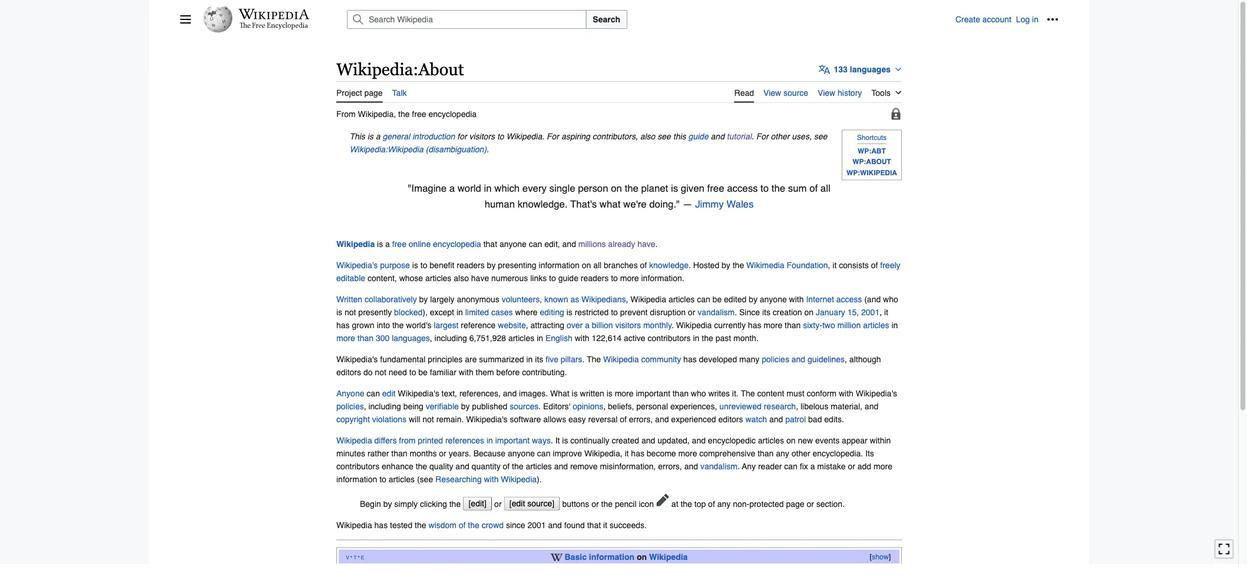 Task type: locate. For each thing, give the bounding box(es) containing it.
,
[[828, 261, 830, 270], [626, 295, 628, 304], [880, 308, 882, 317], [526, 321, 528, 330], [430, 334, 432, 343], [845, 355, 847, 364], [364, 402, 366, 411], [603, 402, 606, 411], [796, 402, 798, 411]]

note
[[336, 130, 902, 156], [842, 130, 902, 181]]

basic information link
[[565, 553, 635, 562]]

the inside "largest reference website , attracting over a billion visitors monthly . wikipedia currently has more than sixty-two million articles in more than 300 languages , including 6,751,928 articles in english with 122,614 active contributors in the past month."
[[702, 334, 713, 343]]

(and who is not presently
[[336, 295, 898, 317]]

1 vertical spatial including
[[368, 402, 401, 411]]

0 horizontal spatial wikipedia,
[[358, 109, 396, 119]]

0 vertical spatial anyone
[[500, 239, 527, 249]]

1 vertical spatial encyclopedia
[[433, 239, 481, 249]]

to
[[497, 132, 504, 141], [761, 183, 769, 194], [420, 261, 427, 270], [549, 274, 556, 283], [611, 274, 618, 283], [611, 308, 618, 317], [409, 368, 416, 377], [379, 475, 386, 485]]

links
[[530, 274, 547, 283]]

anyone
[[500, 239, 527, 249], [760, 295, 787, 304], [508, 449, 535, 459]]

contributors inside "largest reference website , attracting over a billion visitors monthly . wikipedia currently has more than sixty-two million articles in more than 300 languages , including 6,751,928 articles in english with 122,614 active contributors in the past month."
[[648, 334, 691, 343]]

articles down website
[[508, 334, 534, 343]]

wikipedia inside "largest reference website , attracting over a billion visitors monthly . wikipedia currently has more than sixty-two million articles in more than 300 languages , including 6,751,928 articles in english with 122,614 active contributors in the past month."
[[676, 321, 712, 330]]

1 horizontal spatial also
[[640, 132, 655, 141]]

contributors down minutes
[[336, 462, 379, 472]]

consists
[[839, 261, 869, 270]]

to right the need
[[409, 368, 416, 377]]

(see
[[417, 475, 433, 485]]

for left aspiring at the left of page
[[547, 132, 559, 141]]

2001 down (and
[[861, 308, 880, 317]]

access inside the '"imagine a world in which every single person on the planet is given free access to the sum of all human knowledge.'
[[727, 183, 758, 194]]

0 vertical spatial who
[[883, 295, 898, 304]]

to left benefit
[[420, 261, 427, 270]]

copyright
[[336, 415, 370, 424]]

1 vertical spatial policies
[[336, 402, 364, 411]]

1 horizontal spatial for
[[756, 132, 769, 141]]

presenting
[[498, 261, 536, 270]]

view history
[[818, 88, 862, 98]]

language progressive image
[[819, 64, 830, 75]]

1 vertical spatial editors
[[718, 415, 743, 424]]

encyclopedia up benefit
[[433, 239, 481, 249]]

experienced
[[671, 415, 716, 424]]

1 vertical spatial contributors
[[336, 462, 379, 472]]

in left past
[[693, 334, 700, 343]]

0 vertical spatial all
[[821, 183, 830, 194]]

0 vertical spatial information
[[539, 261, 580, 270]]

0 horizontal spatial information
[[336, 475, 377, 485]]

begin
[[360, 500, 381, 509]]

freely
[[880, 261, 900, 270]]

has inside , it has grown into the world's
[[336, 321, 350, 330]]

0 vertical spatial editors
[[336, 368, 361, 377]]

1 horizontal spatial important
[[636, 389, 670, 398]]

2 vertical spatial free
[[392, 239, 406, 249]]

0 horizontal spatial free
[[392, 239, 406, 249]]

1 vertical spatial that
[[587, 521, 601, 530]]

0 horizontal spatial for
[[547, 132, 559, 141]]

, inside , it has grown into the world's
[[880, 308, 882, 317]]

1 vertical spatial languages
[[392, 334, 430, 343]]

wikipedia link down "at"
[[649, 553, 688, 562]]

with up material,
[[839, 389, 854, 398]]

important inside anyone can edit wikipedia's text, references, and images. what is written is more important than who writes it. the content must conform with wikipedia's policies , including being verifiable by published sources . editors' opinions , beliefs, personal experiences, unreviewed research , libelous material, and copyright violations will not remain. wikipedia's software allows easy reversal of errors, and experienced editors watch and patrol bad edits.
[[636, 389, 670, 398]]

1 vertical spatial anyone
[[760, 295, 787, 304]]

, although editors do not need to be familiar with them before contributing.
[[336, 355, 881, 377]]

1 vertical spatial be
[[418, 368, 428, 377]]

).
[[537, 475, 542, 485]]

differs
[[374, 436, 397, 446]]

2 note from the left
[[842, 130, 902, 181]]

1 horizontal spatial editors
[[718, 415, 743, 424]]

1 vertical spatial other
[[792, 449, 810, 459]]

122,614
[[592, 334, 622, 343]]

0 vertical spatial other
[[771, 132, 790, 141]]

non-
[[733, 500, 749, 509]]

1 vertical spatial important
[[495, 436, 530, 446]]

millions already have link
[[578, 239, 655, 249]]

1 see from the left
[[658, 132, 671, 141]]

important up 'personal'
[[636, 389, 670, 398]]

with up creation
[[789, 295, 804, 304]]

the right clicking
[[449, 500, 461, 509]]

including
[[435, 334, 467, 343], [368, 402, 401, 411]]

because
[[473, 449, 506, 459]]

guide right this
[[688, 132, 709, 141]]

0 vertical spatial any
[[776, 449, 789, 459]]

continually
[[570, 436, 609, 446]]

not inside (and who is not presently
[[345, 308, 356, 317]]

, inside the , although editors do not need to be familiar with them before contributing.
[[845, 355, 847, 364]]

in up 'contributing.'
[[526, 355, 533, 364]]

fullscreen image
[[1218, 544, 1230, 556]]

past
[[716, 334, 731, 343]]

two
[[822, 321, 835, 330]]

of inside anyone can edit wikipedia's text, references, and images. what is written is more important than who writes it. the content must conform with wikipedia's policies , including being verifiable by published sources . editors' opinions , beliefs, personal experiences, unreviewed research , libelous material, and copyright violations will not remain. wikipedia's software allows easy reversal of errors, and experienced editors watch and patrol bad edits.
[[620, 415, 627, 424]]

show button
[[868, 552, 892, 563]]

contributors inside . it is continually created and updated, and encyclopedic articles on new events appear within minutes rather than months or years. because anyone can improve wikipedia, it has become more comprehensive than any other encyclopedia. its contributors enhance the quality and quantity of the articles and remove misinformation, errors, and
[[336, 462, 379, 472]]

1 horizontal spatial see
[[814, 132, 827, 141]]

easy
[[569, 415, 586, 424]]

wikipedia's
[[336, 261, 378, 270], [336, 355, 378, 364], [398, 389, 439, 398], [856, 389, 897, 398], [466, 415, 508, 424]]

who inside (and who is not presently
[[883, 295, 898, 304]]

access
[[727, 183, 758, 194], [836, 295, 862, 304]]

editors inside the , although editors do not need to be familiar with them before contributing.
[[336, 368, 361, 377]]

1 view from the left
[[764, 88, 781, 98]]

0 horizontal spatial have
[[471, 274, 489, 283]]

0 horizontal spatial including
[[368, 402, 401, 411]]

access up the january 15, 2001 link
[[836, 295, 862, 304]]

patrol link
[[785, 415, 806, 424]]

millions
[[578, 239, 606, 249]]

1 vertical spatial any
[[717, 500, 731, 509]]

general
[[383, 132, 410, 141]]

0 vertical spatial free
[[412, 109, 426, 119]]

see right "uses,"
[[814, 132, 827, 141]]

0 vertical spatial guide
[[688, 132, 709, 141]]

in inside the '"imagine a world in which every single person on the planet is given free access to the sum of all human knowledge.'
[[484, 183, 492, 194]]

including inside anyone can edit wikipedia's text, references, and images. what is written is more important than who writes it. the content must conform with wikipedia's policies , including being verifiable by published sources . editors' opinions , beliefs, personal experiences, unreviewed research , libelous material, and copyright violations will not remain. wikipedia's software allows easy reversal of errors, and experienced editors watch and patrol bad edits.
[[368, 402, 401, 411]]

read link
[[734, 81, 754, 103]]

personal tools navigation
[[955, 10, 1062, 29]]

visitors inside "largest reference website , attracting over a billion visitors monthly . wikipedia currently has more than sixty-two million articles in more than 300 languages , including 6,751,928 articles in english with 122,614 active contributors in the past month."
[[615, 321, 641, 330]]

0 horizontal spatial languages
[[392, 334, 430, 343]]

researching
[[435, 475, 482, 485]]

, down (and
[[880, 308, 882, 317]]

errors, down 'personal'
[[629, 415, 653, 424]]

is right this
[[367, 132, 373, 141]]

2 see from the left
[[814, 132, 827, 141]]

read
[[734, 88, 754, 98]]

the right quantity
[[512, 462, 523, 472]]

wp:wikipedia link
[[847, 169, 897, 177]]

1 vertical spatial also
[[454, 274, 469, 283]]

can inside . it is continually created and updated, and encyclopedic articles on new events appear within minutes rather than months or years. because anyone can improve wikipedia, it has become more comprehensive than any other encyclopedia. its contributors enhance the quality and quantity of the articles and remove misinformation, errors, and
[[537, 449, 550, 459]]

have up anonymous
[[471, 274, 489, 283]]

(and
[[864, 295, 881, 304]]

other left "uses,"
[[771, 132, 790, 141]]

0 horizontal spatial who
[[691, 389, 706, 398]]

not right will on the bottom of page
[[423, 415, 434, 424]]

not inside anyone can edit wikipedia's text, references, and images. what is written is more important than who writes it. the content must conform with wikipedia's policies , including being verifiable by published sources . editors' opinions , beliefs, personal experiences, unreviewed research , libelous material, and copyright violations will not remain. wikipedia's software allows easy reversal of errors, and experienced editors watch and patrol bad edits.
[[423, 415, 434, 424]]

world
[[458, 183, 481, 194]]

1 vertical spatial wikipedia,
[[584, 449, 622, 459]]

not inside the , although editors do not need to be familiar with them before contributing.
[[375, 368, 386, 377]]

found
[[564, 521, 585, 530]]

1 vertical spatial page
[[786, 500, 804, 509]]

0 horizontal spatial editors
[[336, 368, 361, 377]]

wikipedia's up material,
[[856, 389, 897, 398]]

0 vertical spatial errors,
[[629, 415, 653, 424]]

free left online
[[392, 239, 406, 249]]

0 horizontal spatial errors,
[[629, 415, 653, 424]]

has inside . it is continually created and updated, and encyclopedic articles on new events appear within minutes rather than months or years. because anyone can improve wikipedia, it has become more comprehensive than any other encyclopedia. its contributors enhance the quality and quantity of the articles and remove misinformation, errors, and
[[631, 449, 644, 459]]

the left 'pencil'
[[601, 500, 613, 509]]

human
[[485, 199, 515, 210]]

written
[[580, 389, 604, 398]]

that right found at the left bottom of page
[[587, 521, 601, 530]]

1 horizontal spatial its
[[762, 308, 771, 317]]

log in link
[[1016, 15, 1039, 24]]

encyclopedia up for
[[429, 109, 477, 119]]

0 horizontal spatial that
[[483, 239, 497, 249]]

principles
[[428, 355, 463, 364]]

0 vertical spatial languages
[[850, 65, 891, 74]]

2 horizontal spatial not
[[423, 415, 434, 424]]

of
[[810, 183, 818, 194], [640, 261, 647, 270], [871, 261, 878, 270], [620, 415, 627, 424], [503, 462, 510, 472], [708, 500, 715, 509], [459, 521, 466, 530]]

free up jimmy
[[707, 183, 724, 194]]

1 vertical spatial vandalism link
[[700, 462, 738, 472]]

is down written
[[336, 308, 342, 317]]

it down buttons or the pencil icon
[[603, 521, 607, 530]]

see left this
[[658, 132, 671, 141]]

by right hosted
[[722, 261, 730, 270]]

1 horizontal spatial who
[[883, 295, 898, 304]]

currently
[[714, 321, 746, 330]]

1 vertical spatial errors,
[[658, 462, 682, 472]]

1 vertical spatial the
[[741, 389, 755, 398]]

is inside the '"imagine a world in which every single person on the planet is given free access to the sum of all human knowledge.'
[[671, 183, 678, 194]]

more
[[620, 274, 639, 283], [764, 321, 782, 330], [336, 334, 355, 343], [615, 389, 634, 398], [678, 449, 697, 459], [874, 462, 892, 472]]

all down millions
[[593, 261, 602, 270]]

with inside anyone can edit wikipedia's text, references, and images. what is written is more important than who writes it. the content must conform with wikipedia's policies , including being verifiable by published sources . editors' opinions , beliefs, personal experiences, unreviewed research , libelous material, and copyright violations will not remain. wikipedia's software allows easy reversal of errors, and experienced editors watch and patrol bad edits.
[[839, 389, 854, 398]]

view left source
[[764, 88, 781, 98]]

to inside the '"imagine a world in which every single person on the planet is given free access to the sum of all human knowledge.'
[[761, 183, 769, 194]]

need
[[389, 368, 407, 377]]

quantity
[[472, 462, 501, 472]]

since
[[739, 308, 760, 317]]

vandalism link down comprehensive
[[700, 462, 738, 472]]

1 horizontal spatial the
[[741, 389, 755, 398]]

view history link
[[818, 81, 862, 102]]

2 view from the left
[[818, 88, 835, 98]]

to inside this is a general introduction for visitors to wikipedia. for aspiring contributors, also see this guide and tutorial . for other uses, see wikipedia:wikipedia (disambiguation) .
[[497, 132, 504, 141]]

from
[[336, 109, 356, 119]]

1 horizontal spatial free
[[412, 109, 426, 119]]

wikipedia has tested the wisdom of the crowd since 2001 and found that it succeeds.
[[336, 521, 647, 530]]

its left five
[[535, 355, 543, 364]]

editors down unreviewed
[[718, 415, 743, 424]]

1 horizontal spatial page
[[786, 500, 804, 509]]

a left world
[[449, 183, 455, 194]]

1 vertical spatial free
[[707, 183, 724, 194]]

wikipedia differs from printed references in important ways
[[336, 436, 551, 446]]

remove
[[570, 462, 598, 472]]

more inside . it is continually created and updated, and encyclopedic articles on new events appear within minutes rather than months or years. because anyone can improve wikipedia, it has become more comprehensive than any other encyclopedia. its contributors enhance the quality and quantity of the articles and remove misinformation, errors, and
[[678, 449, 697, 459]]

1 vertical spatial wikipedia link
[[649, 553, 688, 562]]

wikipedia up [edit source]
[[501, 475, 537, 485]]

view left history
[[818, 88, 835, 98]]

creation
[[773, 308, 802, 317]]

already
[[608, 239, 635, 249]]

wikipedia differs from printed references in important ways link
[[336, 436, 551, 446]]

0 vertical spatial not
[[345, 308, 356, 317]]

is
[[367, 132, 373, 141], [671, 183, 678, 194], [377, 239, 383, 249], [412, 261, 418, 270], [336, 308, 342, 317], [567, 308, 572, 317], [572, 389, 578, 398], [607, 389, 613, 398], [562, 436, 568, 446]]

collaboratively
[[365, 295, 417, 304]]

any
[[742, 462, 756, 472]]

what
[[550, 389, 569, 398]]

wisdom of the crowd link
[[429, 521, 504, 530]]

0 vertical spatial have
[[638, 239, 655, 249]]

main content
[[332, 53, 909, 565]]

1 horizontal spatial wikipedia,
[[584, 449, 622, 459]]

0 horizontal spatial view
[[764, 88, 781, 98]]

is right what
[[572, 389, 578, 398]]

wikipedia up blocked ), except in limited cases where editing is restricted to prevent disruption or vandalism . since its creation on january 15, 2001
[[631, 295, 666, 304]]

readers down wikipedia's purpose is to benefit readers by presenting information on all branches of knowledge . hosted by the wikimedia foundation , it consists of
[[581, 274, 609, 283]]

information down succeeds.
[[589, 553, 635, 562]]

1 horizontal spatial other
[[792, 449, 810, 459]]

1 vertical spatial access
[[836, 295, 862, 304]]

since
[[506, 521, 525, 530]]

contributors down monthly
[[648, 334, 691, 343]]

for right tutorial
[[756, 132, 769, 141]]

1 vertical spatial guide
[[558, 274, 578, 283]]

with inside the , although editors do not need to be familiar with them before contributing.
[[459, 368, 473, 377]]

in inside personal tools navigation
[[1032, 15, 1039, 24]]

than up experiences,
[[673, 389, 689, 398]]

be
[[713, 295, 722, 304], [418, 368, 428, 377]]

source
[[784, 88, 808, 98]]

0 vertical spatial 2001
[[861, 308, 880, 317]]

also inside this is a general introduction for visitors to wikipedia. for aspiring contributors, also see this guide and tutorial . for other uses, see wikipedia:wikipedia (disambiguation) .
[[640, 132, 655, 141]]

log
[[1016, 15, 1030, 24]]

on left the new
[[786, 436, 796, 446]]

1 horizontal spatial languages
[[850, 65, 891, 74]]

1 vertical spatial information
[[336, 475, 377, 485]]

1 horizontal spatial have
[[638, 239, 655, 249]]

that
[[483, 239, 497, 249], [587, 521, 601, 530]]

Search Wikipedia search field
[[347, 10, 586, 29]]

2 vertical spatial information
[[589, 553, 635, 562]]

to inside the , although editors do not need to be familiar with them before contributing.
[[409, 368, 416, 377]]

wikipedia down begin
[[336, 521, 372, 530]]

editable
[[336, 274, 365, 283]]

page semi-protected image
[[890, 108, 902, 120]]

0 vertical spatial also
[[640, 132, 655, 141]]

wikipedia down disruption
[[676, 321, 712, 330]]

0 vertical spatial important
[[636, 389, 670, 398]]

any inside . it is continually created and updated, and encyclopedic articles on new events appear within minutes rather than months or years. because anyone can improve wikipedia, it has become more comprehensive than any other encyclopedia. its contributors enhance the quality and quantity of the articles and remove misinformation, errors, and
[[776, 449, 789, 459]]

2 vertical spatial anyone
[[508, 449, 535, 459]]

1 for from the left
[[547, 132, 559, 141]]

also down benefit
[[454, 274, 469, 283]]

1 horizontal spatial information
[[539, 261, 580, 270]]

. inside "largest reference website , attracting over a billion visitors monthly . wikipedia currently has more than sixty-two million articles in more than 300 languages , including 6,751,928 articles in english with 122,614 active contributors in the past month."
[[672, 321, 674, 330]]

project
[[336, 88, 362, 98]]

0 vertical spatial including
[[435, 334, 467, 343]]

policies down anyone
[[336, 402, 364, 411]]

0 horizontal spatial be
[[418, 368, 428, 377]]

wikipedia, down continually
[[584, 449, 622, 459]]

summarized
[[479, 355, 524, 364]]

who
[[883, 295, 898, 304], [691, 389, 706, 398]]

to right links
[[549, 274, 556, 283]]

including for can
[[368, 402, 401, 411]]

1 horizontal spatial 2001
[[861, 308, 880, 317]]

articles up disruption
[[669, 295, 695, 304]]

that up numerous
[[483, 239, 497, 249]]

volunteers, known as wikipedians link
[[502, 295, 626, 304]]

a up wikipedia:wikipedia
[[376, 132, 380, 141]]

free for wikipedia is a free online encyclopedia that anyone can edit, and millions already have .
[[392, 239, 406, 249]]

unreviewed
[[719, 402, 762, 411]]

0 vertical spatial the
[[587, 355, 601, 364]]

0 vertical spatial visitors
[[469, 132, 495, 141]]

15,
[[848, 308, 859, 317]]

0 horizontal spatial contributors
[[336, 462, 379, 472]]

1 horizontal spatial view
[[818, 88, 835, 98]]

information
[[539, 261, 580, 270], [336, 475, 377, 485], [589, 553, 635, 562]]

to down enhance
[[379, 475, 386, 485]]

it inside . it is continually created and updated, and encyclopedic articles on new events appear within minutes rather than months or years. because anyone can improve wikipedia, it has become more comprehensive than any other encyclopedia. its contributors enhance the quality and quantity of the articles and remove misinformation, errors, and
[[625, 449, 629, 459]]

1 vertical spatial its
[[535, 355, 543, 364]]

and right guide link on the right top of the page
[[711, 132, 725, 141]]

wikipedia link up the wikipedia's purpose link
[[336, 239, 375, 249]]

a right fix
[[810, 462, 815, 472]]

more down grown
[[336, 334, 355, 343]]

1 vertical spatial not
[[375, 368, 386, 377]]

has up the misinformation,
[[631, 449, 644, 459]]

is right it
[[562, 436, 568, 446]]

with inside "largest reference website , attracting over a billion visitors monthly . wikipedia currently has more than sixty-two million articles in more than 300 languages , including 6,751,928 articles in english with 122,614 active contributors in the past month."
[[575, 334, 589, 343]]

other
[[771, 132, 790, 141], [792, 449, 810, 459]]

1 horizontal spatial errors,
[[658, 462, 682, 472]]

wikipedia's up "being"
[[398, 389, 439, 398]]

including inside "largest reference website , attracting over a billion visitors monthly . wikipedia currently has more than sixty-two million articles in more than 300 languages , including 6,751,928 articles in english with 122,614 active contributors in the past month."
[[435, 334, 467, 343]]

five pillars link
[[546, 355, 582, 364]]

view for view source
[[764, 88, 781, 98]]

verifiable
[[426, 402, 459, 411]]

can down ways
[[537, 449, 550, 459]]

more down updated,
[[678, 449, 697, 459]]

e link
[[361, 553, 364, 562]]

1 horizontal spatial any
[[776, 449, 789, 459]]

wikipedia image
[[239, 9, 309, 19]]

the down talk
[[398, 109, 410, 119]]

1 horizontal spatial not
[[375, 368, 386, 377]]

to inside . any reader can fix a mistake or add more information to articles (see
[[379, 475, 386, 485]]

be inside the , although editors do not need to be familiar with them before contributing.
[[418, 368, 428, 377]]

0 horizontal spatial readers
[[457, 261, 485, 270]]

information down edit,
[[539, 261, 580, 270]]

it inside , it has grown into the world's
[[884, 308, 888, 317]]

guide
[[688, 132, 709, 141], [558, 274, 578, 283]]

2 vertical spatial not
[[423, 415, 434, 424]]

active
[[624, 334, 645, 343]]

of right the sum at the right top of page
[[810, 183, 818, 194]]

access up wales in the top right of the page
[[727, 183, 758, 194]]

copyright violations link
[[336, 415, 407, 424]]

0 vertical spatial access
[[727, 183, 758, 194]]

1 note from the left
[[336, 130, 902, 156]]

pencil
[[615, 500, 637, 509]]

wikipedia, inside . it is continually created and updated, and encyclopedic articles on new events appear within minutes rather than months or years. because anyone can improve wikipedia, it has become more comprehensive than any other encyclopedia. its contributors enhance the quality and quantity of the articles and remove misinformation, errors, and
[[584, 449, 622, 459]]

anyone can edit wikipedia's text, references, and images. what is written is more important than who writes it. the content must conform with wikipedia's policies , including being verifiable by published sources . editors' opinions , beliefs, personal experiences, unreviewed research , libelous material, and copyright violations will not remain. wikipedia's software allows easy reversal of errors, and experienced editors watch and patrol bad edits.
[[336, 389, 897, 424]]

vandalism
[[698, 308, 735, 317], [700, 462, 738, 472]]

visitors inside this is a general introduction for visitors to wikipedia. for aspiring contributors, also see this guide and tutorial . for other uses, see wikipedia:wikipedia (disambiguation) .
[[469, 132, 495, 141]]

1 vertical spatial readers
[[581, 274, 609, 283]]

2 for from the left
[[756, 132, 769, 141]]

of right branches
[[640, 261, 647, 270]]

than up enhance
[[391, 449, 407, 459]]

1 horizontal spatial visitors
[[615, 321, 641, 330]]

over a billion visitors monthly link
[[567, 321, 672, 330]]

1 vertical spatial vandalism
[[700, 462, 738, 472]]

has left grown
[[336, 321, 350, 330]]

2 horizontal spatial information
[[589, 553, 635, 562]]

any up reader
[[776, 449, 789, 459]]

and left found at the left bottom of page
[[548, 521, 562, 530]]

errors,
[[629, 415, 653, 424], [658, 462, 682, 472]]

the left crowd
[[468, 521, 479, 530]]



Task type: vqa. For each thing, say whether or not it's contained in the screenshot.
tables 'link'
no



Task type: describe. For each thing, give the bounding box(es) containing it.
other inside . it is continually created and updated, and encyclopedic articles on new events appear within minutes rather than months or years. because anyone can improve wikipedia, it has become more comprehensive than any other encyclopedia. its contributors enhance the quality and quantity of the articles and remove misinformation, errors, and
[[792, 449, 810, 459]]

than up reader
[[758, 449, 774, 459]]

. inside anyone can edit wikipedia's text, references, and images. what is written is more important than who writes it. the content must conform with wikipedia's policies , including being verifiable by published sources . editors' opinions , beliefs, personal experiences, unreviewed research , libelous material, and copyright violations will not remain. wikipedia's software allows easy reversal of errors, and experienced editors watch and patrol bad edits.
[[539, 402, 541, 411]]

—
[[683, 199, 692, 210]]

create account log in
[[955, 15, 1039, 24]]

created
[[612, 436, 639, 446]]

133 languages
[[834, 65, 891, 74]]

articles up ).
[[526, 462, 552, 472]]

sixty-two million articles link
[[803, 321, 889, 330]]

is up whose
[[412, 261, 418, 270]]

branches
[[604, 261, 638, 270]]

wikipedia down active
[[603, 355, 639, 364]]

guide link
[[688, 132, 709, 141]]

0 horizontal spatial important
[[495, 436, 530, 446]]

is inside this is a general introduction for visitors to wikipedia. for aspiring contributors, also see this guide and tutorial . for other uses, see wikipedia:wikipedia (disambiguation) .
[[367, 132, 373, 141]]

, up patrol link
[[796, 402, 798, 411]]

experiences,
[[670, 402, 717, 411]]

can left edited
[[697, 295, 710, 304]]

wikipedia:wikipedia (disambiguation) link
[[350, 145, 487, 154]]

wp:about
[[853, 158, 891, 166]]

by down wikipedia is a free online encyclopedia that anyone can edit, and millions already have .
[[487, 261, 496, 270]]

is up beliefs,
[[607, 389, 613, 398]]

the right "at"
[[681, 500, 692, 509]]

and down experienced
[[692, 436, 706, 446]]

1 horizontal spatial policies
[[762, 355, 789, 364]]

planet
[[641, 183, 668, 194]]

, up reversal
[[603, 402, 606, 411]]

, down world's
[[430, 334, 432, 343]]

is up over
[[567, 308, 572, 317]]

1 horizontal spatial be
[[713, 295, 722, 304]]

that's
[[570, 199, 597, 210]]

million
[[837, 321, 861, 330]]

1 vertical spatial 2001
[[528, 521, 546, 530]]

or right buttons on the left of the page
[[592, 500, 599, 509]]

articles down (and
[[863, 321, 889, 330]]

0 horizontal spatial guide
[[558, 274, 578, 283]]

0 vertical spatial its
[[762, 308, 771, 317]]

1 horizontal spatial that
[[587, 521, 601, 530]]

this is a general introduction for visitors to wikipedia. for aspiring contributors, also see this guide and tutorial . for other uses, see wikipedia:wikipedia (disambiguation) .
[[350, 132, 827, 154]]

policies inside anyone can edit wikipedia's text, references, and images. what is written is more important than who writes it. the content must conform with wikipedia's policies , including being verifiable by published sources . editors' opinions , beliefs, personal experiences, unreviewed research , libelous material, and copyright violations will not remain. wikipedia's software allows easy reversal of errors, and experienced editors watch and patrol bad edits.
[[336, 402, 364, 411]]

wikipedia's down published
[[466, 415, 508, 424]]

community
[[641, 355, 681, 364]]

wikipedia up minutes
[[336, 436, 372, 446]]

icon
[[639, 500, 654, 509]]

with down quantity
[[484, 475, 499, 485]]

restricted
[[575, 308, 609, 317]]

wisdom
[[429, 521, 456, 530]]

is inside . it is continually created and updated, and encyclopedic articles on new events appear within minutes rather than months or years. because anyone can improve wikipedia, it has become more comprehensive than any other encyclopedia. its contributors enhance the quality and quantity of the articles and remove misinformation, errors, and
[[562, 436, 568, 446]]

6,751,928
[[469, 334, 506, 343]]

and inside this is a general introduction for visitors to wikipedia. for aspiring contributors, also see this guide and tutorial . for other uses, see wikipedia:wikipedia (disambiguation) .
[[711, 132, 725, 141]]

of left freely
[[871, 261, 878, 270]]

0 vertical spatial encyclopedia
[[429, 109, 477, 119]]

software
[[510, 415, 541, 424]]

(disambiguation)
[[426, 145, 487, 154]]

e
[[361, 553, 364, 562]]

beliefs,
[[608, 402, 634, 411]]

create account link
[[955, 15, 1011, 24]]

languages inside "largest reference website , attracting over a billion visitors monthly . wikipedia currently has more than sixty-two million articles in more than 300 languages , including 6,751,928 articles in english with 122,614 active contributors in the past month."
[[392, 334, 430, 343]]

or right [edit]
[[494, 500, 502, 509]]

search
[[593, 15, 620, 24]]

protected
[[749, 500, 784, 509]]

single
[[549, 183, 575, 194]]

wikipedia's purpose link
[[336, 261, 410, 270]]

, it has grown into the world's
[[336, 308, 888, 330]]

monthly
[[643, 321, 672, 330]]

main content containing wikipedia
[[332, 53, 909, 565]]

and down updated,
[[684, 462, 698, 472]]

is inside (and who is not presently
[[336, 308, 342, 317]]

in down attracting
[[537, 334, 543, 343]]

on down millions
[[582, 261, 591, 270]]

note containing shortcuts wp:abt wp:about wp:wikipedia
[[842, 130, 902, 181]]

edit,
[[544, 239, 560, 249]]

"imagine a world in which every single person on the planet is given free access to the sum of all human knowledge.
[[408, 183, 830, 210]]

editors inside anyone can edit wikipedia's text, references, and images. what is written is more important than who writes it. the content must conform with wikipedia's policies , including being verifiable by published sources . editors' opinions , beliefs, personal experiences, unreviewed research , libelous material, and copyright violations will not remain. wikipedia's software allows easy reversal of errors, and experienced editors watch and patrol bad edits.
[[718, 415, 743, 424]]

can left edit,
[[529, 239, 542, 249]]

and down 'personal'
[[655, 415, 669, 424]]

the inside , it has grown into the world's
[[392, 321, 404, 330]]

0 horizontal spatial its
[[535, 355, 543, 364]]

0 vertical spatial vandalism link
[[698, 308, 735, 317]]

on inside . it is continually created and updated, and encyclopedic articles on new events appear within minutes rather than months or years. because anyone can improve wikipedia, it has become more comprehensive than any other encyclopedia. its contributors enhance the quality and quantity of the articles and remove misinformation, errors, and
[[786, 436, 796, 446]]

of inside the '"imagine a world in which every single person on the planet is given free access to the sum of all human knowledge.'
[[810, 183, 818, 194]]

or left section.
[[807, 500, 814, 509]]

errors, inside anyone can edit wikipedia's text, references, and images. what is written is more important than who writes it. the content must conform with wikipedia's policies , including being verifiable by published sources . editors' opinions , beliefs, personal experiences, unreviewed research , libelous material, and copyright violations will not remain. wikipedia's software allows easy reversal of errors, and experienced editors watch and patrol bad edits.
[[629, 415, 653, 424]]

1 horizontal spatial readers
[[581, 274, 609, 283]]

familiar
[[430, 368, 457, 377]]

on up sixty-
[[804, 308, 814, 317]]

years.
[[449, 449, 471, 459]]

on down succeeds.
[[637, 553, 647, 562]]

wikipedia down "at"
[[649, 553, 688, 562]]

view for view history
[[818, 88, 835, 98]]

to down wikipedia's purpose is to benefit readers by presenting information on all branches of knowledge . hosted by the wikimedia foundation , it consists of
[[611, 274, 618, 283]]

five
[[546, 355, 558, 364]]

t link
[[354, 553, 357, 562]]

. any reader can fix a mistake or add more information to articles (see
[[336, 462, 892, 485]]

improve
[[553, 449, 582, 459]]

talk
[[392, 88, 407, 98]]

introduction
[[412, 132, 455, 141]]

of inside . it is continually created and updated, and encyclopedic articles on new events appear within minutes rather than months or years. because anyone can improve wikipedia, it has become more comprehensive than any other encyclopedia. its contributors enhance the quality and quantity of the articles and remove misinformation, errors, and
[[503, 462, 510, 472]]

1 vertical spatial all
[[593, 261, 602, 270]]

of right top
[[708, 500, 715, 509]]

references
[[445, 436, 484, 446]]

in left limited
[[457, 308, 463, 317]]

"imagine
[[408, 183, 447, 194]]

doing."
[[649, 199, 680, 210]]

or inside . any reader can fix a mistake or add more information to articles (see
[[848, 462, 855, 472]]

largest
[[434, 321, 459, 330]]

presently
[[358, 308, 392, 317]]

material,
[[831, 402, 862, 411]]

encyclopedic
[[708, 436, 756, 446]]

or inside . it is continually created and updated, and encyclopedic articles on new events appear within minutes rather than months or years. because anyone can improve wikipedia, it has become more comprehensive than any other encyclopedia. its contributors enhance the quality and quantity of the articles and remove misinformation, errors, and
[[439, 449, 446, 459]]

, down where on the bottom of the page
[[526, 321, 528, 330]]

and right material,
[[865, 402, 879, 411]]

wales
[[727, 199, 754, 210]]

guide inside this is a general introduction for visitors to wikipedia. for aspiring contributors, also see this guide and tutorial . for other uses, see wikipedia:wikipedia (disambiguation) .
[[688, 132, 709, 141]]

a inside this is a general introduction for visitors to wikipedia. for aspiring contributors, also see this guide and tutorial . for other uses, see wikipedia:wikipedia (disambiguation) .
[[376, 132, 380, 141]]

many
[[739, 355, 760, 364]]

which
[[494, 183, 520, 194]]

can inside anyone can edit wikipedia's text, references, and images. what is written is more important than who writes it. the content must conform with wikipedia's policies , including being verifiable by published sources . editors' opinions , beliefs, personal experiences, unreviewed research , libelous material, and copyright violations will not remain. wikipedia's software allows easy reversal of errors, and experienced editors watch and patrol bad edits.
[[367, 389, 380, 398]]

Search search field
[[333, 10, 955, 29]]

. it is continually created and updated, and encyclopedic articles on new events appear within minutes rather than months or years. because anyone can improve wikipedia, it has become more comprehensive than any other encyclopedia. its contributors enhance the quality and quantity of the articles and remove misinformation, errors, and
[[336, 436, 891, 472]]

more inside . any reader can fix a mistake or add more information to articles (see
[[874, 462, 892, 472]]

and right edit,
[[562, 239, 576, 249]]

verifiable link
[[426, 402, 459, 411]]

articles down benefit
[[425, 274, 451, 283]]

is up the wikipedia's purpose link
[[377, 239, 383, 249]]

can inside . any reader can fix a mistake or add more information to articles (see
[[784, 462, 798, 472]]

anyone link
[[336, 389, 364, 398]]

0 horizontal spatial any
[[717, 500, 731, 509]]

tutorial link
[[727, 132, 752, 141]]

by inside anyone can edit wikipedia's text, references, and images. what is written is more important than who writes it. the content must conform with wikipedia's policies , including being verifiable by published sources . editors' opinions , beliefs, personal experiences, unreviewed research , libelous material, and copyright violations will not remain. wikipedia's software allows easy reversal of errors, and experienced editors watch and patrol bad edits.
[[461, 402, 470, 411]]

free inside the '"imagine a world in which every single person on the planet is given free access to the sum of all human knowledge.'
[[707, 183, 724, 194]]

at the top of any non-protected page or section.
[[669, 500, 845, 509]]

the free encyclopedia image
[[239, 22, 308, 30]]

has inside "largest reference website , attracting over a billion visitors monthly . wikipedia currently has more than sixty-two million articles in more than 300 languages , including 6,751,928 articles in english with 122,614 active contributors in the past month."
[[748, 321, 761, 330]]

contributing.
[[522, 368, 567, 377]]

months
[[410, 449, 437, 459]]

other inside this is a general introduction for visitors to wikipedia. for aspiring contributors, also see this guide and tutorial . for other uses, see wikipedia:wikipedia (disambiguation) .
[[771, 132, 790, 141]]

reader
[[758, 462, 782, 472]]

more inside anyone can edit wikipedia's text, references, and images. what is written is more important than who writes it. the content must conform with wikipedia's policies , including being verifiable by published sources . editors' opinions , beliefs, personal experiences, unreviewed research , libelous material, and copyright violations will not remain. wikipedia's software allows easy reversal of errors, and experienced editors watch and patrol bad edits.
[[615, 389, 634, 398]]

. inside . it is continually created and updated, and encyclopedic articles on new events appear within minutes rather than months or years. because anyone can improve wikipedia, it has become more comprehensive than any other encyclopedia. its contributors enhance the quality and quantity of the articles and remove misinformation, errors, and
[[551, 436, 553, 446]]

has left developed
[[683, 355, 697, 364]]

anyone
[[336, 389, 364, 398]]

log in and more options image
[[1047, 14, 1059, 25]]

articles down watch
[[758, 436, 784, 446]]

whose
[[399, 274, 423, 283]]

a inside . any reader can fix a mistake or add more information to articles (see
[[810, 462, 815, 472]]

including for reference
[[435, 334, 467, 343]]

more down creation
[[764, 321, 782, 330]]

and down improve
[[554, 462, 568, 472]]

note containing this is a
[[336, 130, 902, 156]]

1 horizontal spatial wikipedia link
[[649, 553, 688, 562]]

the inside anyone can edit wikipedia's text, references, and images. what is written is more important than who writes it. the content must conform with wikipedia's policies , including being verifiable by published sources . editors' opinions , beliefs, personal experiences, unreviewed research , libelous material, and copyright violations will not remain. wikipedia's software allows easy reversal of errors, and experienced editors watch and patrol bad edits.
[[741, 389, 755, 398]]

wikipedia is a free online encyclopedia that anyone can edit, and millions already have .
[[336, 239, 658, 249]]

edits.
[[824, 415, 844, 424]]

by up ),
[[419, 295, 428, 304]]

the down months
[[416, 462, 427, 472]]

0 vertical spatial wikipedia,
[[358, 109, 396, 119]]

the right 'tested'
[[415, 521, 426, 530]]

opinions
[[573, 402, 603, 411]]

more down branches
[[620, 274, 639, 283]]

0 vertical spatial readers
[[457, 261, 485, 270]]

to up the over a billion visitors monthly link
[[611, 308, 618, 317]]

who inside anyone can edit wikipedia's text, references, and images. what is written is more important than who writes it. the content must conform with wikipedia's policies , including being verifiable by published sources . editors' opinions , beliefs, personal experiences, unreviewed research , libelous material, and copyright violations will not remain. wikipedia's software allows easy reversal of errors, and experienced editors watch and patrol bad edits.
[[691, 389, 706, 398]]

in up because on the bottom of the page
[[487, 436, 493, 446]]

free for from wikipedia, the free encyclopedia
[[412, 109, 426, 119]]

disruption
[[650, 308, 686, 317]]

a inside "largest reference website , attracting over a billion visitors monthly . wikipedia currently has more than sixty-two million articles in more than 300 languages , including 6,751,928 articles in english with 122,614 active contributors in the past month."
[[585, 321, 590, 330]]

editors'
[[543, 402, 570, 411]]

attracting
[[531, 321, 564, 330]]

fix
[[800, 462, 808, 472]]

view source link
[[764, 81, 808, 102]]

wikipedia's up editable
[[336, 261, 378, 270]]

. inside . any reader can fix a mistake or add more information to articles (see
[[738, 462, 740, 472]]

it left consists
[[833, 261, 837, 270]]

the up 'we're'
[[625, 183, 639, 194]]

and down research
[[769, 415, 783, 424]]

, up "prevent"
[[626, 295, 628, 304]]

and up 'sources' link
[[503, 389, 517, 398]]

buttons or the pencil icon
[[562, 500, 654, 509]]

articles inside . any reader can fix a mistake or add more information to articles (see
[[389, 475, 415, 485]]

as
[[570, 295, 579, 304]]

0 horizontal spatial page
[[364, 88, 383, 98]]

than down grown
[[357, 334, 374, 343]]

0 horizontal spatial the
[[587, 355, 601, 364]]

world's
[[406, 321, 431, 330]]

the left wikimedia at the right of the page
[[733, 261, 744, 270]]

and left guidelines
[[792, 355, 805, 364]]

updated,
[[658, 436, 690, 446]]

in right million
[[892, 321, 898, 330]]

),
[[423, 308, 428, 317]]

show
[[872, 553, 889, 562]]

a inside the '"imagine a world in which every single person on the planet is given free access to the sum of all human knowledge.'
[[449, 183, 455, 194]]

by up the since
[[749, 295, 758, 304]]

internet
[[806, 295, 834, 304]]

wikipedia's up do
[[336, 355, 378, 364]]

by right begin
[[383, 500, 392, 509]]

1 horizontal spatial access
[[836, 295, 862, 304]]

300
[[376, 334, 390, 343]]

although
[[849, 355, 881, 364]]

content
[[757, 389, 784, 398]]

policies and guidelines link
[[762, 355, 845, 364]]

, up 'copyright violations' link
[[364, 402, 366, 411]]

a up purpose
[[385, 239, 390, 249]]

edit link
[[382, 389, 396, 398]]

than down creation
[[785, 321, 801, 330]]

free online encyclopedia link
[[392, 239, 481, 249]]

errors, inside . it is continually created and updated, and encyclopedic articles on new events appear within minutes rather than months or years. because anyone can improve wikipedia, it has become more comprehensive than any other encyclopedia. its contributors enhance the quality and quantity of the articles and remove misinformation, errors, and
[[658, 462, 682, 472]]

than inside anyone can edit wikipedia's text, references, and images. what is written is more important than who writes it. the content must conform with wikipedia's policies , including being verifiable by published sources . editors' opinions , beliefs, personal experiences, unreviewed research , libelous material, and copyright violations will not remain. wikipedia's software allows easy reversal of errors, and experienced editors watch and patrol bad edits.
[[673, 389, 689, 398]]

has left 'tested'
[[374, 521, 388, 530]]

this
[[673, 132, 686, 141]]

menu image
[[180, 14, 191, 25]]

wikipedia up project page link
[[336, 60, 413, 79]]

all inside the '"imagine a world in which every single person on the planet is given free access to the sum of all human knowledge.'
[[821, 183, 830, 194]]

and down years.
[[456, 462, 469, 472]]

anyone inside . it is continually created and updated, and encyclopedic articles on new events appear within minutes rather than months or years. because anyone can improve wikipedia, it has become more comprehensive than any other encyclopedia. its contributors enhance the quality and quantity of the articles and remove misinformation, errors, and
[[508, 449, 535, 459]]

0 vertical spatial vandalism
[[698, 308, 735, 317]]

knowledge
[[649, 261, 689, 270]]

succeeds.
[[610, 521, 647, 530]]

or right disruption
[[688, 308, 695, 317]]

on inside the '"imagine a world in which every single person on the planet is given free access to the sum of all human knowledge.'
[[611, 183, 622, 194]]

the left the sum at the right top of page
[[772, 183, 785, 194]]

0 vertical spatial wikipedia link
[[336, 239, 375, 249]]

of right wisdom
[[459, 521, 466, 530]]

, left consists
[[828, 261, 830, 270]]

information inside . any reader can fix a mistake or add more information to articles (see
[[336, 475, 377, 485]]

wikipedia up the wikipedia's purpose link
[[336, 239, 375, 249]]

and up the become on the right of page
[[642, 436, 655, 446]]

every
[[522, 183, 547, 194]]

website link
[[498, 321, 526, 330]]

v t e
[[346, 553, 364, 562]]



